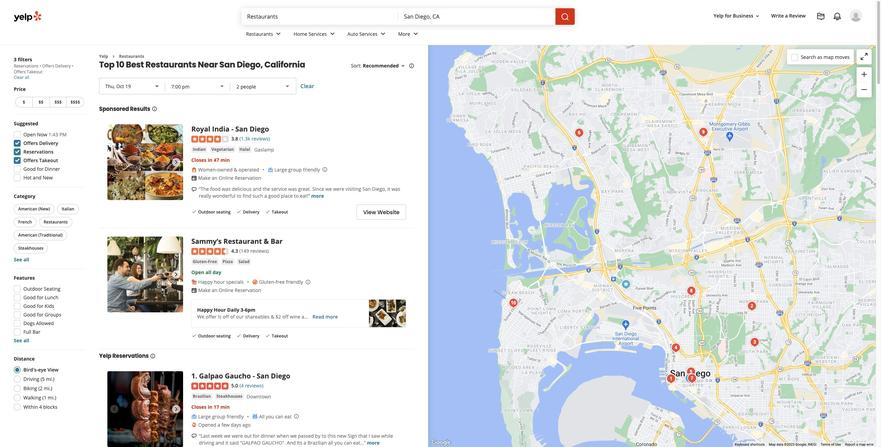 Task type: locate. For each thing, give the bounding box(es) containing it.
1 vertical spatial min
[[221, 404, 230, 410]]

american down french button
[[18, 232, 37, 238]]

0 vertical spatial &
[[234, 166, 238, 173]]

group
[[857, 67, 872, 97], [12, 120, 85, 183], [12, 193, 85, 263], [12, 275, 85, 344]]

1 vertical spatial bar
[[33, 329, 40, 335]]

san right visiting
[[363, 186, 371, 192]]

view
[[363, 208, 376, 216], [47, 366, 59, 373]]

gluten-
[[193, 259, 208, 265], [259, 279, 276, 285]]

0 vertical spatial happy
[[198, 279, 213, 285]]

option group
[[12, 355, 85, 413]]

1 horizontal spatial more
[[326, 314, 338, 320]]

see all button down full
[[14, 337, 29, 344]]

3 good from the top
[[23, 303, 36, 309]]

1 closes from the top
[[192, 157, 207, 163]]

more down since
[[311, 193, 324, 199]]

you down new
[[335, 439, 343, 446]]

1 horizontal spatial restaurants link
[[241, 25, 288, 45]]

view left website
[[363, 208, 376, 216]]

0 vertical spatial yelp
[[714, 13, 724, 19]]

0 vertical spatial reviews)
[[252, 136, 270, 142]]

we
[[197, 314, 205, 320]]

for for kids
[[37, 303, 43, 309]]

large for 16 large group friendly v2 icon
[[198, 413, 211, 420]]

2 closes from the top
[[192, 404, 207, 410]]

1 make an online reservation from the top
[[198, 175, 261, 181]]

slideshow element for sammy's
[[107, 237, 183, 312]]

now
[[37, 131, 47, 138]]

0 vertical spatial reservation
[[235, 175, 261, 181]]

can down sign
[[344, 439, 352, 446]]

for down good for kids
[[37, 311, 43, 318]]

2 none field from the left
[[404, 13, 550, 20]]

projects image
[[817, 12, 826, 21]]

1 in from the top
[[208, 157, 213, 163]]

delivery up 'price' group
[[55, 63, 71, 69]]

yelp for yelp reservations
[[99, 352, 111, 360]]

& right owned
[[234, 166, 238, 173]]

glasses
[[323, 314, 339, 320]]

for up good for kids
[[37, 294, 43, 301]]

2 make an online reservation from the top
[[198, 287, 261, 294]]

1 horizontal spatial diego,
[[372, 186, 386, 192]]

we inside "the food was delicious and the service was great. since we were visiting san diego, it was really wonderful to find such a good place to eat!"
[[326, 186, 332, 192]]

1 16 speech v2 image from the top
[[192, 187, 197, 192]]

1 previous image from the top
[[110, 270, 118, 279]]

for for lunch
[[37, 294, 43, 301]]

16 checkmark v2 image for outdoor seating
[[192, 209, 197, 215]]

0 vertical spatial seating
[[216, 209, 231, 215]]

were up said in the left of the page
[[232, 432, 243, 439]]

hour
[[214, 307, 226, 313]]

1 vertical spatial large
[[198, 413, 211, 420]]

0 vertical spatial steakhouses button
[[14, 243, 48, 254]]

havana 1920 image
[[686, 371, 700, 385]]

services right auto
[[360, 31, 378, 37]]

1 next image from the top
[[172, 158, 180, 167]]

of down daily
[[230, 314, 235, 320]]

2 vertical spatial slideshow element
[[107, 371, 183, 447]]

reviews) up 'downtown'
[[245, 382, 264, 389]]

we offer ½ off of our shareables & $2 off wine and beer glasses
[[197, 314, 339, 320]]

happy down open all day
[[198, 279, 213, 285]]

open for open all day
[[192, 269, 204, 276]]

16 all you can eat v2 image
[[252, 414, 258, 419]]

gluten- right 16 gluten free v2 icon
[[259, 279, 276, 285]]

1 vertical spatial next image
[[172, 270, 180, 279]]

expand map image
[[861, 52, 869, 61]]

reservation
[[235, 175, 261, 181], [235, 287, 261, 294]]

wonderful
[[213, 193, 236, 199]]

to right by
[[322, 432, 327, 439]]

yelp for yelp for business
[[714, 13, 724, 19]]

clear inside 3 filters reservations • offers delivery • offers takeout clear all
[[14, 74, 24, 80]]

1 slideshow element from the top
[[107, 124, 183, 200]]

of
[[230, 314, 235, 320], [832, 443, 835, 446]]

restaurants inside business categories element
[[246, 31, 273, 37]]

3 slideshow element from the top
[[107, 371, 183, 447]]

san up (4 reviews) link
[[257, 371, 269, 381]]

steakhouses button down american (traditional) button
[[14, 243, 48, 254]]

make right 16 reservation v2 image
[[198, 287, 211, 294]]

1 reservation from the top
[[235, 175, 261, 181]]

1 none field from the left
[[247, 13, 393, 20]]

next image
[[172, 405, 180, 413]]

we up said in the left of the page
[[224, 432, 231, 439]]

previous image
[[110, 270, 118, 279], [110, 405, 118, 413]]

1 make from the top
[[198, 175, 211, 181]]

1 vertical spatial outdoor seating
[[198, 333, 231, 339]]

we
[[326, 186, 332, 192], [224, 432, 231, 439], [290, 432, 297, 439]]

for down offers takeout
[[37, 166, 43, 172]]

see all
[[14, 256, 29, 263], [14, 337, 29, 344]]

galpao gaucho - san diego image
[[107, 371, 183, 447], [665, 372, 679, 386]]

diego, up view website link
[[372, 186, 386, 192]]

1 vertical spatial in
[[208, 404, 213, 410]]

said
[[230, 439, 239, 446]]

©2023
[[785, 443, 795, 446]]

1 vertical spatial reservation
[[235, 287, 261, 294]]

gluten-free link
[[192, 258, 219, 265]]

french button
[[14, 217, 36, 227]]

0 vertical spatial map
[[824, 54, 834, 60]]

map for error
[[860, 443, 866, 446]]

1 vertical spatial open
[[192, 269, 204, 276]]

google image
[[430, 438, 453, 447]]

it left said in the left of the page
[[226, 439, 228, 446]]

recommended
[[363, 62, 399, 69]]

within 4 blocks
[[23, 404, 57, 410]]

brazilian down by
[[308, 439, 327, 446]]

2 american from the top
[[18, 232, 37, 238]]

1 vertical spatial royal india - san diego image
[[683, 371, 697, 385]]

2 16 checkmark v2 image from the left
[[236, 209, 242, 215]]

services right home
[[309, 31, 327, 37]]

ulivo restaurant image
[[507, 296, 521, 310]]

1 min from the top
[[221, 157, 230, 163]]

good
[[268, 193, 280, 199]]

for for business
[[725, 13, 732, 19]]

(149
[[240, 248, 249, 254]]

2 horizontal spatial &
[[271, 314, 274, 320]]

1 vertical spatial were
[[232, 432, 243, 439]]

more for all you can eat
[[367, 439, 380, 446]]

google,
[[796, 443, 808, 446]]

and inside "the food was delicious and the service was great. since we were visiting san diego, it was really wonderful to find such a good place to eat!"
[[253, 186, 262, 192]]

2 24 chevron down v2 image from the left
[[328, 30, 337, 38]]

•
[[40, 63, 41, 69], [72, 63, 74, 69]]

for left business
[[725, 13, 732, 19]]

an for royal
[[212, 175, 218, 181]]

1 good from the top
[[23, 166, 36, 172]]

2 see all button from the top
[[14, 337, 29, 344]]

san
[[220, 59, 235, 70], [236, 124, 248, 134], [363, 186, 371, 192], [257, 371, 269, 381]]

mi.) right (5
[[46, 376, 54, 382]]

one door north image
[[746, 299, 760, 313]]

for
[[725, 13, 732, 19], [37, 166, 43, 172], [37, 294, 43, 301], [37, 303, 43, 309], [37, 311, 43, 318], [253, 432, 260, 439]]

1 vertical spatial diego,
[[372, 186, 386, 192]]

delivery
[[55, 63, 71, 69], [39, 140, 58, 146], [243, 209, 260, 215], [243, 333, 260, 339]]

0 horizontal spatial 24 chevron down v2 image
[[379, 30, 388, 38]]

online
[[219, 175, 234, 181], [219, 287, 234, 294]]

1 16 checkmark v2 image from the left
[[192, 209, 197, 215]]

steakhouses for steakhouses button to the top
[[18, 245, 43, 251]]

happy for happy hour daily 3-6pm
[[197, 307, 213, 313]]

chef jun image
[[573, 126, 587, 140]]

1 vertical spatial online
[[219, 287, 234, 294]]

closes for large group friendly
[[192, 404, 207, 410]]

2 16 speech v2 image from the top
[[192, 433, 197, 439]]

2 vertical spatial &
[[271, 314, 274, 320]]

0 vertical spatial next image
[[172, 158, 180, 167]]

indian link
[[192, 146, 207, 153]]

1 services from the left
[[309, 31, 327, 37]]

0 vertical spatial diego,
[[237, 59, 263, 70]]

group down 17
[[212, 413, 226, 420]]

next image for sammy's
[[172, 270, 180, 279]]

24 chevron down v2 image inside the home services link
[[328, 30, 337, 38]]

really
[[199, 193, 211, 199]]

option group containing distance
[[12, 355, 85, 413]]

0 vertical spatial see all button
[[14, 256, 29, 263]]

24 chevron down v2 image for home services
[[328, 30, 337, 38]]

steakhouses link
[[215, 393, 244, 400]]

sign
[[348, 432, 357, 439]]

24 chevron down v2 image for auto services
[[379, 30, 388, 38]]

and inside "last week we were out for dinner when we passed by to this new sign that i saw while driving and it said "galpao gaucho".  and its a brazilian all you can eat…"
[[216, 439, 224, 446]]

restaurants
[[246, 31, 273, 37], [119, 53, 144, 59], [146, 59, 196, 70], [44, 219, 68, 225]]

mi.) for driving (5 mi.)
[[46, 376, 54, 382]]

0 horizontal spatial can
[[276, 413, 284, 420]]

new
[[337, 432, 347, 439]]

1 vertical spatial make an online reservation
[[198, 287, 261, 294]]

2 vertical spatial more
[[367, 439, 380, 446]]

our
[[236, 314, 244, 320]]

it
[[388, 186, 391, 192], [226, 439, 228, 446]]

to inside "last week we were out for dinner when we passed by to this new sign that i saw while driving and it said "galpao gaucho".  and its a brazilian all you can eat…"
[[322, 432, 327, 439]]

0 horizontal spatial more link
[[311, 193, 324, 199]]

for for dinner
[[37, 166, 43, 172]]

and up such at the left of the page
[[253, 186, 262, 192]]

0 vertical spatial gluten-
[[193, 259, 208, 265]]

$$$
[[55, 99, 62, 105]]

takeout down $2
[[272, 333, 288, 339]]

(1.3k
[[240, 136, 250, 142]]

an down "women-"
[[212, 175, 218, 181]]

see all button
[[14, 256, 29, 263], [14, 337, 29, 344]]

good down good for lunch
[[23, 303, 36, 309]]

map left error
[[860, 443, 866, 446]]

min for closes in 47 min
[[221, 157, 230, 163]]

24 chevron down v2 image
[[275, 30, 283, 38], [328, 30, 337, 38]]

slideshow element for royal
[[107, 124, 183, 200]]

1 • from the left
[[40, 63, 41, 69]]

steakhouses
[[18, 245, 43, 251], [217, 393, 243, 399]]

1 an from the top
[[212, 175, 218, 181]]

see all button for features
[[14, 337, 29, 344]]

notifications image
[[834, 12, 842, 21]]

in left 47
[[208, 157, 213, 163]]

0 horizontal spatial of
[[230, 314, 235, 320]]

yelp reservations
[[99, 352, 149, 360]]

happy for happy hour specials
[[198, 279, 213, 285]]

group containing category
[[12, 193, 85, 263]]

good for lunch
[[23, 294, 58, 301]]

royal india - san diego image
[[107, 124, 183, 200], [683, 371, 697, 385]]

2 in from the top
[[208, 404, 213, 410]]

1 vertical spatial large group friendly
[[198, 413, 244, 420]]

16 large group friendly v2 image
[[268, 167, 273, 173]]

make an online reservation
[[198, 175, 261, 181], [198, 287, 261, 294]]

1 vertical spatial reservations
[[23, 148, 53, 155]]

16 checkmark v2 image
[[192, 209, 197, 215], [236, 209, 242, 215]]

services for auto services
[[360, 31, 378, 37]]

0 vertical spatial more
[[311, 193, 324, 199]]

keyboard shortcuts button
[[736, 442, 765, 447]]

0 vertical spatial reservations
[[14, 63, 39, 69]]

offers
[[42, 63, 54, 69], [14, 69, 26, 75], [23, 140, 38, 146], [23, 157, 38, 164]]

reviews) up the gaslamp
[[252, 136, 270, 142]]

make an online reservation for india
[[198, 175, 261, 181]]

gluten- for free
[[193, 259, 208, 265]]

0 horizontal spatial it
[[226, 439, 228, 446]]

5 star rating image
[[192, 383, 229, 389]]

write a review link
[[769, 10, 809, 22]]

4 good from the top
[[23, 311, 36, 318]]

16 checkmark v2 image
[[265, 209, 271, 215], [192, 333, 197, 339], [236, 333, 242, 339], [265, 333, 271, 339]]

1 see all from the top
[[14, 256, 29, 263]]

see all for category
[[14, 256, 29, 263]]

Time field
[[166, 79, 230, 95]]

1 see from the top
[[14, 256, 22, 263]]

1 online from the top
[[219, 175, 234, 181]]

24 chevron down v2 image for restaurants
[[275, 30, 283, 38]]

3
[[14, 56, 17, 63]]

16 speech v2 image for "the
[[192, 187, 197, 192]]

biking (2 mi.)
[[23, 385, 52, 392]]

see for category
[[14, 256, 22, 263]]

16 speech v2 image left "the
[[192, 187, 197, 192]]

downtown
[[247, 393, 271, 400]]

0 horizontal spatial brazilian
[[193, 393, 211, 399]]

brazilian down 5 star rating image
[[193, 393, 211, 399]]

1 horizontal spatial none field
[[404, 13, 550, 20]]

closes down indian link
[[192, 157, 207, 163]]

write
[[772, 13, 785, 19]]

it inside "the food was delicious and the service was great. since we were visiting san diego, it was really wonderful to find such a good place to eat!"
[[388, 186, 391, 192]]

make an online reservation down specials
[[198, 287, 261, 294]]

see all for features
[[14, 337, 29, 344]]

an down hour
[[212, 287, 218, 294]]

off right $2
[[283, 314, 289, 320]]

2 reservation from the top
[[235, 287, 261, 294]]

0 horizontal spatial large group friendly
[[198, 413, 244, 420]]

None search field
[[242, 8, 577, 25]]

0 vertical spatial slideshow element
[[107, 124, 183, 200]]

1 horizontal spatial &
[[264, 237, 269, 246]]

24 chevron down v2 image left auto
[[328, 30, 337, 38]]

to down delicious
[[237, 193, 242, 199]]

2 24 chevron down v2 image from the left
[[412, 30, 420, 38]]

gaucho
[[225, 371, 251, 381]]

0 horizontal spatial 16 checkmark v2 image
[[192, 209, 197, 215]]

good for good for groups
[[23, 311, 36, 318]]

make for royal
[[198, 175, 211, 181]]

was up website
[[392, 186, 401, 192]]

data
[[777, 443, 784, 446]]

16 flame v2 image
[[192, 422, 197, 428]]

0 vertical spatial more link
[[311, 193, 324, 199]]

1 vertical spatial 16 speech v2 image
[[192, 433, 197, 439]]

2 slideshow element from the top
[[107, 237, 183, 312]]

in for 47
[[208, 157, 213, 163]]

next image
[[172, 158, 180, 167], [172, 270, 180, 279]]

0 horizontal spatial diego
[[250, 124, 269, 134]]

2 make from the top
[[198, 287, 211, 294]]

1 american from the top
[[18, 206, 37, 212]]

sammy's restaurant & bar link
[[192, 237, 283, 246]]

indian button
[[192, 146, 207, 153]]

mi.) for biking (2 mi.)
[[44, 385, 52, 392]]

24 chevron down v2 image inside auto services link
[[379, 30, 388, 38]]

online down happy hour specials
[[219, 287, 234, 294]]

auto services link
[[342, 25, 393, 45]]

&
[[234, 166, 238, 173], [264, 237, 269, 246], [271, 314, 274, 320]]

16 info v2 image right 16 chevron down v2 image
[[409, 63, 415, 69]]

it up website
[[388, 186, 391, 192]]

0 vertical spatial mi.)
[[46, 376, 54, 382]]

friendly right free at the bottom left of the page
[[286, 279, 303, 285]]

american inside button
[[18, 206, 37, 212]]

good for dinner
[[23, 166, 60, 172]]

0 vertical spatial make
[[198, 175, 211, 181]]

1 vertical spatial slideshow element
[[107, 237, 183, 312]]

view right eye
[[47, 366, 59, 373]]

0 horizontal spatial group
[[212, 413, 226, 420]]

more for large group friendly
[[311, 193, 324, 199]]

1 vertical spatial can
[[344, 439, 352, 446]]

and right hot
[[33, 174, 41, 181]]

1 horizontal spatial map
[[860, 443, 866, 446]]

seating
[[216, 209, 231, 215], [216, 333, 231, 339]]

we up and
[[290, 432, 297, 439]]

1 see all button from the top
[[14, 256, 29, 263]]

1 vertical spatial closes
[[192, 404, 207, 410]]

1 vertical spatial it
[[226, 439, 228, 446]]

24 chevron down v2 image left home
[[275, 30, 283, 38]]

outdoor seating down offer
[[198, 333, 231, 339]]

more
[[399, 31, 410, 37]]

3.8 star rating image
[[192, 136, 229, 143]]

were inside "last week we were out for dinner when we passed by to this new sign that i saw while driving and it said "galpao gaucho".  and its a brazilian all you can eat…"
[[232, 432, 243, 439]]

sammy's restaurant & bar image
[[107, 237, 183, 312]]

were
[[333, 186, 345, 192], [232, 432, 243, 439]]

was up wonderful
[[222, 186, 231, 192]]

steakhouses button down 5.0
[[215, 393, 244, 400]]

(5
[[41, 376, 45, 382]]

0 vertical spatial clear
[[14, 74, 24, 80]]

sort:
[[351, 62, 362, 69]]

large right 16 large group friendly v2 image
[[275, 166, 287, 173]]

for inside button
[[725, 13, 732, 19]]

none field near
[[404, 13, 550, 20]]

gluten- inside button
[[193, 259, 208, 265]]

steakhouses down american (traditional) button
[[18, 245, 43, 251]]

steakhouses down 5.0
[[217, 393, 243, 399]]

1 outdoor seating from the top
[[198, 209, 231, 215]]

1 vertical spatial friendly
[[286, 279, 303, 285]]

clear button
[[301, 82, 314, 90]]

0 horizontal spatial bar
[[33, 329, 40, 335]]

24 chevron down v2 image for more
[[412, 30, 420, 38]]

$$
[[39, 99, 43, 105]]

gluten- up open all day
[[193, 259, 208, 265]]

0 vertical spatial brazilian
[[193, 393, 211, 399]]

auto
[[348, 31, 358, 37]]

16 speech v2 image for "last
[[192, 433, 197, 439]]

1 vertical spatial brazilian
[[308, 439, 327, 446]]

online for restaurant
[[219, 287, 234, 294]]

1 vertical spatial &
[[264, 237, 269, 246]]

2 min from the top
[[221, 404, 230, 410]]

0 vertical spatial you
[[266, 413, 274, 420]]

1 vertical spatial see
[[14, 337, 22, 344]]

review
[[790, 13, 806, 19]]

delivery down find
[[243, 209, 260, 215]]

blocks
[[43, 404, 57, 410]]

1 horizontal spatial services
[[360, 31, 378, 37]]

off right ½
[[223, 314, 229, 320]]

map
[[824, 54, 834, 60], [860, 443, 866, 446]]

16 chevron right v2 image
[[111, 54, 116, 59]]

reviews) inside "link"
[[252, 136, 270, 142]]

0 horizontal spatial steakhouses button
[[14, 243, 48, 254]]

reservations inside 3 filters reservations • offers delivery • offers takeout clear all
[[14, 63, 39, 69]]

offer
[[206, 314, 217, 320]]

info icon image
[[322, 167, 328, 172], [322, 167, 328, 172], [305, 279, 311, 285], [305, 279, 311, 285], [294, 414, 299, 419], [294, 414, 299, 419]]

takeout inside group
[[39, 157, 58, 164]]

0 horizontal spatial royal india - san diego image
[[107, 124, 183, 200]]

1 24 chevron down v2 image from the left
[[275, 30, 283, 38]]

& for restaurant
[[264, 237, 269, 246]]

american for american (new)
[[18, 206, 37, 212]]

make an online reservation for restaurant
[[198, 287, 261, 294]]

0 horizontal spatial 24 chevron down v2 image
[[275, 30, 283, 38]]

friendly up days
[[227, 413, 244, 420]]

24 chevron down v2 image right 'more'
[[412, 30, 420, 38]]

seating down wonderful
[[216, 209, 231, 215]]

0 vertical spatial bar
[[271, 237, 283, 246]]

you
[[266, 413, 274, 420], [335, 439, 343, 446]]

all up "price"
[[25, 74, 29, 80]]

2 online from the top
[[219, 287, 234, 294]]

2 next image from the top
[[172, 270, 180, 279]]

0 vertical spatial friendly
[[303, 166, 320, 173]]

0 horizontal spatial •
[[40, 63, 41, 69]]

american inside button
[[18, 232, 37, 238]]

slideshow element
[[107, 124, 183, 200], [107, 237, 183, 312], [107, 371, 183, 447]]

tyler b. image
[[850, 9, 863, 22]]

16 speech v2 image
[[192, 187, 197, 192], [192, 433, 197, 439]]

friendly for royal india - san diego
[[303, 166, 320, 173]]

clear down california
[[301, 82, 314, 90]]

driving (5 mi.)
[[23, 376, 54, 382]]

2 an from the top
[[212, 287, 218, 294]]

pm
[[59, 131, 67, 138]]

0 horizontal spatial clear
[[14, 74, 24, 80]]

dogs
[[23, 320, 35, 327]]

16 info v2 image right results
[[152, 106, 157, 112]]

next image for royal
[[172, 158, 180, 167]]

1 vertical spatial steakhouses
[[217, 393, 243, 399]]

16 speech v2 image left "last
[[192, 433, 197, 439]]

yelp inside button
[[714, 13, 724, 19]]

1 vertical spatial group
[[212, 413, 226, 420]]

a inside "the food was delicious and the service was great. since we were visiting san diego, it was really wonderful to find such a good place to eat!"
[[265, 193, 267, 199]]

good up good for kids
[[23, 294, 36, 301]]

0 vertical spatial outdoor
[[198, 209, 215, 215]]

(4
[[240, 382, 244, 389]]

large group friendly up opened a few days ago at bottom
[[198, 413, 244, 420]]

1 vertical spatial make
[[198, 287, 211, 294]]

bar right 'restaurant'
[[271, 237, 283, 246]]

0 horizontal spatial services
[[309, 31, 327, 37]]

zoom in image
[[861, 70, 869, 78]]

1 horizontal spatial large
[[275, 166, 287, 173]]

reservation down operated
[[235, 175, 261, 181]]

16 info v2 image
[[409, 63, 415, 69], [152, 106, 157, 112], [150, 353, 156, 359]]

2 horizontal spatial was
[[392, 186, 401, 192]]

0 vertical spatial previous image
[[110, 270, 118, 279]]

french
[[18, 219, 32, 225]]

and inside group
[[33, 174, 41, 181]]

- up 3.8 link
[[232, 124, 234, 134]]

all down this
[[328, 439, 333, 446]]

brazilian link
[[192, 393, 212, 400]]

mi.) right (1
[[48, 394, 56, 401]]

min right 47
[[221, 157, 230, 163]]

2 see all from the top
[[14, 337, 29, 344]]

group for 16 large group friendly v2 icon
[[212, 413, 226, 420]]

2 services from the left
[[360, 31, 378, 37]]

search image
[[561, 13, 570, 21]]

eat…"
[[353, 439, 366, 446]]

2 good from the top
[[23, 294, 36, 301]]

you right "all"
[[266, 413, 274, 420]]

2 previous image from the top
[[110, 405, 118, 413]]

can left 'eat'
[[276, 413, 284, 420]]

out
[[244, 432, 252, 439]]

24 chevron down v2 image
[[379, 30, 388, 38], [412, 30, 420, 38]]

2 outdoor seating from the top
[[198, 333, 231, 339]]

food
[[210, 186, 221, 192]]

None field
[[247, 13, 393, 20], [404, 13, 550, 20]]

1 24 chevron down v2 image from the left
[[379, 30, 388, 38]]

1 horizontal spatial gluten-
[[259, 279, 276, 285]]

reservation for -
[[235, 175, 261, 181]]

harmony cuisine 2b1 image
[[697, 125, 711, 139]]

1 vertical spatial more
[[326, 314, 338, 320]]

16 checkmark v2 image down delicious
[[236, 209, 242, 215]]

to left eat!"
[[294, 193, 299, 199]]

good up hot
[[23, 166, 36, 172]]

1 was from the left
[[222, 186, 231, 192]]

make down "women-"
[[198, 175, 211, 181]]

0 horizontal spatial steakhouses
[[18, 245, 43, 251]]

0 vertical spatial open
[[23, 131, 36, 138]]

1 vertical spatial see all button
[[14, 337, 29, 344]]

gluten- for free
[[259, 279, 276, 285]]

a down the at the left of the page
[[265, 193, 267, 199]]

0 vertical spatial steakhouses
[[18, 245, 43, 251]]

see up distance
[[14, 337, 22, 344]]

takeout up dinner
[[39, 157, 58, 164]]

seating down ½
[[216, 333, 231, 339]]

1 vertical spatial map
[[860, 443, 866, 446]]

24 chevron down v2 image inside more link
[[412, 30, 420, 38]]

16 info v2 image right yelp reservations
[[150, 353, 156, 359]]

2 horizontal spatial we
[[326, 186, 332, 192]]

min right 17
[[221, 404, 230, 410]]

american (traditional)
[[18, 232, 63, 238]]

1 vertical spatial steakhouses button
[[215, 393, 244, 400]]

san inside "the food was delicious and the service was great. since we were visiting san diego, it was really wonderful to find such a good place to eat!"
[[363, 186, 371, 192]]

read more
[[313, 314, 338, 320]]

happy
[[198, 279, 213, 285], [197, 307, 213, 313]]

since
[[313, 186, 324, 192]]

large group friendly for 16 large group friendly v2 icon
[[198, 413, 244, 420]]

17
[[214, 404, 219, 410]]

1 horizontal spatial clear
[[301, 82, 314, 90]]

clear up "price"
[[14, 74, 24, 80]]

a inside "last week we were out for dinner when we passed by to this new sign that i saw while driving and it said "galpao gaucho".  and its a brazilian all you can eat…"
[[304, 439, 307, 446]]

ristorante illando image
[[670, 341, 683, 355]]

recommended button
[[363, 62, 406, 69]]

price group
[[14, 86, 85, 109]]

diego up (1.3k reviews) "link" on the top left of the page
[[250, 124, 269, 134]]

3.8
[[231, 136, 238, 142]]

min for closes in 17 min
[[221, 404, 230, 410]]

2 see from the top
[[14, 337, 22, 344]]



Task type: describe. For each thing, give the bounding box(es) containing it.
and left beer
[[302, 314, 310, 320]]

1 off from the left
[[223, 314, 229, 320]]

you inside "last week we were out for dinner when we passed by to this new sign that i saw while driving and it said "galpao gaucho".  and its a brazilian all you can eat…"
[[335, 439, 343, 446]]

restaurants inside "button"
[[44, 219, 68, 225]]

by
[[315, 432, 321, 439]]

offers up 'price' group
[[42, 63, 54, 69]]

all inside 3 filters reservations • offers delivery • offers takeout clear all
[[25, 74, 29, 80]]

halal button
[[238, 146, 252, 153]]

1 horizontal spatial bar
[[271, 237, 283, 246]]

san up (1.3k
[[236, 124, 248, 134]]

good for good for dinner
[[23, 166, 36, 172]]

home services
[[294, 31, 327, 37]]

1 vertical spatial reviews)
[[250, 248, 269, 254]]

good for groups
[[23, 311, 61, 318]]

2 vertical spatial friendly
[[227, 413, 244, 420]]

0 horizontal spatial we
[[224, 432, 231, 439]]

its
[[297, 439, 303, 446]]

for for groups
[[37, 311, 43, 318]]

1 horizontal spatial we
[[290, 432, 297, 439]]

2 seating from the top
[[216, 333, 231, 339]]

auto services
[[348, 31, 378, 37]]

0 horizontal spatial to
[[237, 193, 242, 199]]

and
[[287, 439, 296, 446]]

2 vertical spatial 16 info v2 image
[[150, 353, 156, 359]]

royal india - san diego
[[192, 124, 269, 134]]

opened
[[198, 421, 216, 428]]

california
[[265, 59, 305, 70]]

reviews) for (1.3k reviews)
[[252, 136, 270, 142]]

make for sammy's
[[198, 287, 211, 294]]

american (traditional) button
[[14, 230, 67, 240]]

biking
[[23, 385, 37, 392]]

all left day
[[206, 269, 212, 276]]

all down full
[[23, 337, 29, 344]]

map for moves
[[824, 54, 834, 60]]

open for open now 1:43 pm
[[23, 131, 36, 138]]

offers down 3
[[14, 69, 26, 75]]

1 vertical spatial clear
[[301, 82, 314, 90]]

mi.) for walking (1 mi.)
[[48, 394, 56, 401]]

find
[[243, 193, 252, 199]]

0 horizontal spatial galpao gaucho - san diego image
[[107, 371, 183, 447]]

16 checkmark v2 image for delivery
[[236, 209, 242, 215]]

good for good for lunch
[[23, 294, 36, 301]]

16 reservation v2 image
[[192, 288, 197, 293]]

top 10 best restaurants near san diego, california
[[99, 59, 305, 70]]

3.8 link
[[231, 135, 238, 142]]

(1.3k reviews)
[[240, 136, 270, 142]]

group containing features
[[12, 275, 85, 344]]

previous image for closes
[[110, 405, 118, 413]]

none field find
[[247, 13, 393, 20]]

brazilian inside "last week we were out for dinner when we passed by to this new sign that i saw while driving and it said "galpao gaucho".  and its a brazilian all you can eat…"
[[308, 439, 327, 446]]

.
[[195, 371, 197, 381]]

eat!"
[[300, 193, 310, 199]]

yelp for business button
[[711, 10, 764, 22]]

(traditional)
[[38, 232, 63, 238]]

diego, inside "the food was delicious and the service was great. since we were visiting san diego, it was really wonderful to find such a good place to eat!"
[[372, 186, 386, 192]]

the
[[263, 186, 270, 192]]

see for features
[[14, 337, 22, 344]]

16 happy hour specials v2 image
[[192, 279, 197, 285]]

1:43
[[49, 131, 58, 138]]

1 vertical spatial of
[[832, 443, 835, 446]]

for inside "last week we were out for dinner when we passed by to this new sign that i saw while driving and it said "galpao gaucho".  and its a brazilian all you can eat…"
[[253, 432, 260, 439]]

47
[[214, 157, 219, 163]]

0 vertical spatial 16 info v2 image
[[409, 63, 415, 69]]

1 vertical spatial 16 info v2 image
[[152, 106, 157, 112]]

3 was from the left
[[392, 186, 401, 192]]

hour
[[214, 279, 225, 285]]

in for 17
[[208, 404, 213, 410]]

1 seating from the top
[[216, 209, 231, 215]]

dinner
[[45, 166, 60, 172]]

salad
[[239, 259, 250, 265]]

halal link
[[238, 146, 252, 153]]

kids
[[45, 303, 54, 309]]

closes for women-owned & operated
[[192, 157, 207, 163]]

business
[[733, 13, 754, 19]]

bird's-eye view
[[23, 366, 59, 373]]

results
[[130, 105, 150, 113]]

dogs allowed
[[23, 320, 54, 327]]

view inside "option group"
[[47, 366, 59, 373]]

map region
[[344, 0, 882, 447]]

0 horizontal spatial you
[[266, 413, 274, 420]]

0 vertical spatial can
[[276, 413, 284, 420]]

map data ©2023 google, inegi
[[770, 443, 817, 446]]

sponsored
[[99, 105, 129, 113]]

moves
[[836, 54, 850, 60]]

5.0 link
[[231, 382, 238, 389]]

0 vertical spatial of
[[230, 314, 235, 320]]

vegetarian link
[[210, 146, 236, 153]]

closes in 47 min
[[192, 157, 230, 163]]

online for india
[[219, 175, 234, 181]]

shortcuts
[[751, 443, 765, 446]]

16 reservation v2 image
[[192, 175, 197, 181]]

$$ button
[[32, 97, 49, 107]]

san right near
[[220, 59, 235, 70]]

free
[[276, 279, 285, 285]]

previous image for open
[[110, 270, 118, 279]]

offers down now
[[23, 140, 38, 146]]

Near text field
[[404, 13, 550, 20]]

group containing suggested
[[12, 120, 85, 183]]

groups
[[45, 311, 61, 318]]

reviews) for (4 reviews)
[[245, 382, 264, 389]]

galpao gaucho - san diego link
[[199, 371, 291, 381]]

"galpao
[[240, 439, 261, 446]]

takeout inside 3 filters reservations • offers delivery • offers takeout clear all
[[27, 69, 42, 75]]

terms of use
[[821, 443, 842, 446]]

$ button
[[15, 97, 32, 107]]

services for home services
[[309, 31, 327, 37]]

& for owned
[[234, 166, 238, 173]]

1 vertical spatial outdoor
[[23, 286, 43, 292]]

4
[[39, 404, 42, 410]]

large group friendly for 16 large group friendly v2 image
[[275, 166, 320, 173]]

can inside "last week we were out for dinner when we passed by to this new sign that i saw while driving and it said "galpao gaucho".  and its a brazilian all you can eat…"
[[344, 439, 352, 446]]

friendly for sammy's restaurant & bar
[[286, 279, 303, 285]]

0 vertical spatial restaurants link
[[241, 25, 288, 45]]

terms of use link
[[821, 443, 842, 446]]

american for american (traditional)
[[18, 232, 37, 238]]

keyboard
[[736, 443, 750, 446]]

2 was from the left
[[288, 186, 297, 192]]

search as map moves
[[801, 54, 850, 60]]

16 large group friendly v2 image
[[192, 414, 197, 419]]

group for 16 large group friendly v2 image
[[288, 166, 302, 173]]

piacere mio - south park image
[[749, 335, 762, 349]]

good for good for kids
[[23, 303, 36, 309]]

full bar
[[23, 329, 40, 335]]

new
[[43, 174, 53, 181]]

zoom out image
[[861, 85, 869, 94]]

price
[[14, 86, 26, 92]]

"the
[[199, 186, 209, 192]]

business categories element
[[241, 25, 863, 45]]

gluten-free
[[193, 259, 217, 265]]

all up the features
[[23, 256, 29, 263]]

parma cucina italiana image
[[685, 284, 699, 298]]

salad link
[[237, 258, 251, 265]]

(2
[[38, 385, 43, 392]]

roma mia image
[[685, 365, 699, 379]]

dinner
[[261, 432, 276, 439]]

driving
[[199, 439, 214, 446]]

delivery down open now 1:43 pm
[[39, 140, 58, 146]]

specials
[[226, 279, 244, 285]]

steakhouses for the rightmost steakhouses button
[[217, 393, 243, 399]]

passed
[[298, 432, 314, 439]]

a for report a map error
[[857, 443, 859, 446]]

more link for visiting
[[311, 193, 324, 199]]

Select a date text field
[[100, 79, 165, 94]]

gaucho".
[[262, 439, 286, 446]]

delivery inside 3 filters reservations • offers delivery • offers takeout clear all
[[55, 63, 71, 69]]

1 horizontal spatial diego
[[271, 371, 291, 381]]

yelp for yelp link
[[99, 53, 108, 59]]

1 horizontal spatial steakhouses button
[[215, 393, 244, 400]]

walking (1 mi.)
[[23, 394, 56, 401]]

clear all link
[[14, 74, 29, 80]]

16 gluten free v2 image
[[252, 279, 258, 285]]

1 horizontal spatial -
[[253, 371, 255, 381]]

restaurant
[[224, 237, 262, 246]]

1 horizontal spatial royal india - san diego image
[[683, 371, 697, 385]]

1 horizontal spatial to
[[294, 193, 299, 199]]

brazilian inside 'brazilian' button
[[193, 393, 211, 399]]

Cover field
[[231, 79, 295, 95]]

offers up good for dinner
[[23, 157, 38, 164]]

16 women owned v2 image
[[192, 167, 197, 173]]

gaslamp
[[254, 146, 274, 153]]

0 horizontal spatial restaurants link
[[119, 53, 144, 59]]

bhojan griha image
[[620, 277, 634, 291]]

american (new) button
[[14, 204, 54, 214]]

1 horizontal spatial galpao gaucho - san diego image
[[665, 372, 679, 386]]

all
[[259, 413, 265, 420]]

16 chevron down v2 image
[[400, 63, 406, 69]]

hot
[[23, 174, 32, 181]]

more link for this
[[367, 439, 380, 446]]

a for opened a few days ago
[[218, 421, 220, 428]]

4.3
[[231, 248, 238, 254]]

outdoor seating
[[23, 286, 60, 292]]

takeout down good
[[272, 209, 288, 215]]

shareables
[[245, 314, 270, 320]]

Find text field
[[247, 13, 393, 20]]

previous image
[[110, 158, 118, 167]]

2 vertical spatial reservations
[[112, 352, 149, 360]]

0 vertical spatial royal india - san diego image
[[107, 124, 183, 200]]

women-
[[198, 166, 217, 173]]

an for sammy's
[[212, 287, 218, 294]]

royal india - san diego link
[[192, 124, 269, 134]]

beer
[[312, 314, 322, 320]]

0 vertical spatial view
[[363, 208, 376, 216]]

closes in 17 min
[[192, 404, 230, 410]]

write a review
[[772, 13, 806, 19]]

2 off from the left
[[283, 314, 289, 320]]

report
[[846, 443, 856, 446]]

$$$$ button
[[67, 97, 84, 107]]

suggested
[[14, 120, 38, 127]]

0 vertical spatial -
[[232, 124, 234, 134]]

2 vertical spatial outdoor
[[198, 333, 215, 339]]

large for 16 large group friendly v2 image
[[275, 166, 287, 173]]

it inside "last week we were out for dinner when we passed by to this new sign that i saw while driving and it said "galpao gaucho".  and its a brazilian all you can eat…"
[[226, 439, 228, 446]]

a for write a review
[[786, 13, 789, 19]]

user actions element
[[709, 9, 872, 51]]

4.3 star rating image
[[192, 248, 229, 255]]

(new)
[[38, 206, 50, 212]]

delivery down shareables on the bottom of page
[[243, 333, 260, 339]]

see all button for category
[[14, 256, 29, 263]]

were inside "the food was delicious and the service was great. since we were visiting san diego, it was really wonderful to find such a good place to eat!"
[[333, 186, 345, 192]]

2 • from the left
[[72, 63, 74, 69]]

happy hour specials
[[198, 279, 244, 285]]

all inside "last week we were out for dinner when we passed by to this new sign that i saw while driving and it said "galpao gaucho".  and its a brazilian all you can eat…"
[[328, 439, 333, 446]]

yelp for business
[[714, 13, 754, 19]]

reservation for &
[[235, 287, 261, 294]]

3-
[[241, 307, 245, 313]]

halal
[[240, 146, 250, 152]]

view website link
[[357, 205, 406, 220]]

16 chevron down v2 image
[[755, 13, 761, 19]]



Task type: vqa. For each thing, say whether or not it's contained in the screenshot.
map for moves
yes



